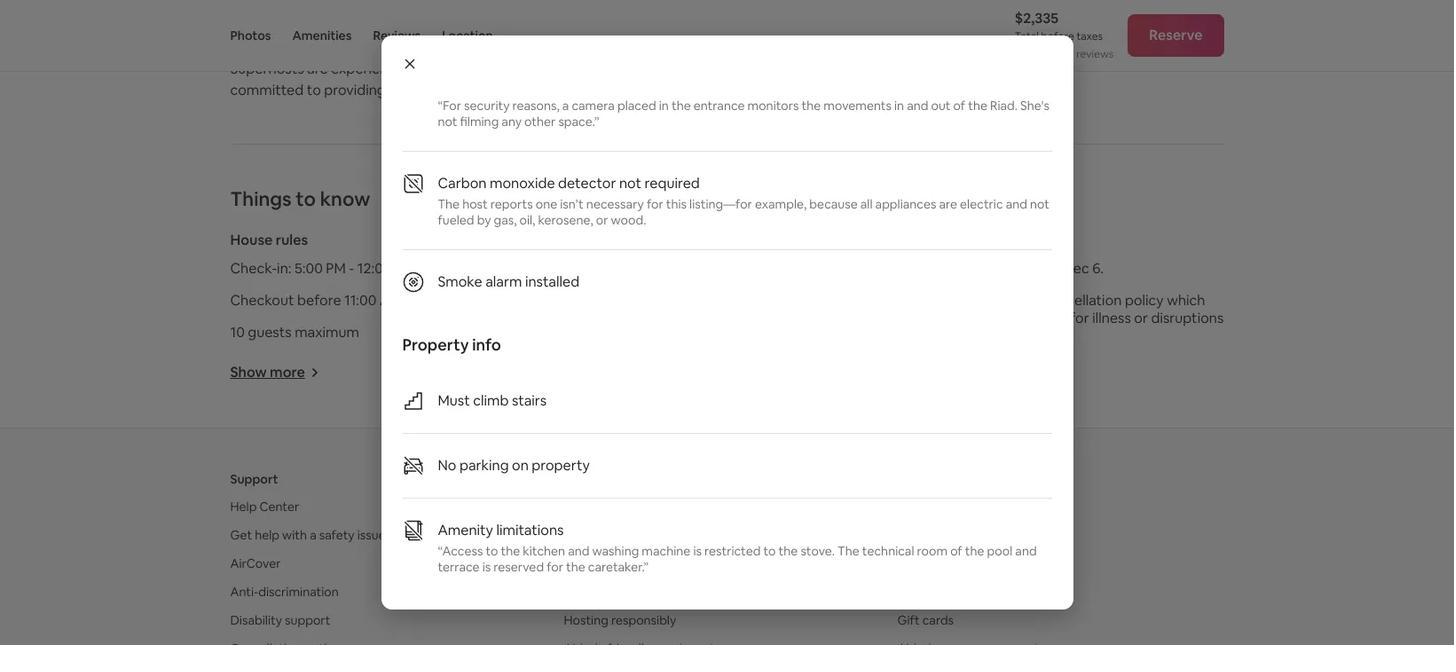 Task type: locate. For each thing, give the bounding box(es) containing it.
1 horizontal spatial policy
[[1125, 291, 1164, 310]]

for left illness
[[1071, 309, 1090, 328]]

guests
[[248, 323, 292, 342]]

stairs
[[512, 391, 547, 410]]

1 vertical spatial before
[[1016, 259, 1060, 278]]

before for taxes
[[1042, 29, 1075, 43]]

0 horizontal spatial a
[[286, 33, 294, 52]]

policy up free cancellation before dec 6.
[[989, 231, 1029, 250]]

or
[[596, 212, 608, 228], [1135, 309, 1149, 328]]

rules
[[276, 231, 308, 250]]

not up the necessary
[[619, 174, 642, 193]]

hosting down aircover for hosts at left
[[564, 556, 609, 572]]

1 vertical spatial policy
[[1125, 291, 1164, 310]]

1 horizontal spatial aircover
[[564, 527, 615, 543]]

1 vertical spatial a
[[563, 98, 569, 114]]

1 horizontal spatial property
[[625, 231, 685, 250]]

in
[[659, 98, 669, 114], [895, 98, 905, 114]]

to
[[307, 81, 321, 100], [296, 187, 316, 211], [486, 543, 498, 559], [764, 543, 776, 559]]

0 vertical spatial aircover
[[564, 527, 615, 543]]

2 hosting from the top
[[564, 556, 609, 572]]

1 vertical spatial of
[[951, 543, 963, 559]]

by inside review the host's full cancellation policy which applies even if you cancel for illness or disruptions caused by covid-19.
[[953, 327, 969, 345]]

reserve button
[[1128, 14, 1224, 57]]

a up superhosts
[[286, 33, 294, 52]]

reviews button
[[373, 0, 421, 71]]

amenity limitations "access to the kitchen and washing machine is restricted to the stove. the technical room of the pool and terrace is reserved for the caretaker."
[[438, 521, 1037, 575]]

for down 'rated'
[[464, 81, 483, 100]]

discrimination
[[258, 584, 339, 600]]

is right the terrace
[[483, 559, 491, 575]]

superhost
[[297, 33, 366, 52]]

support
[[285, 613, 331, 629]]

safety & property dialog
[[381, 0, 1074, 643]]

cancellation
[[934, 259, 1013, 278], [1044, 291, 1122, 310]]

before down the check-in: 5:00 pm - 12:00 am
[[297, 291, 341, 310]]

1 horizontal spatial a
[[310, 527, 317, 543]]

0 horizontal spatial policy
[[989, 231, 1029, 250]]

0 vertical spatial before
[[1042, 29, 1075, 43]]

aircover up anti-
[[230, 556, 281, 572]]

for left hosts at bottom left
[[617, 527, 634, 543]]

know
[[320, 187, 370, 211]]

property down wood.
[[625, 231, 685, 250]]

camera/recording
[[623, 259, 741, 278]]

aircover for 'aircover' link
[[230, 556, 281, 572]]

before for dec
[[1016, 259, 1060, 278]]

1 horizontal spatial or
[[1135, 309, 1149, 328]]

for inside chloé is a superhost superhosts are experienced, highly rated hosts who are committed to providing great stays for guests.
[[464, 81, 483, 100]]

2 horizontal spatial a
[[563, 98, 569, 114]]

is right chloé
[[273, 33, 283, 52]]

to left providing
[[307, 81, 321, 100]]

is
[[273, 33, 283, 52], [694, 543, 702, 559], [483, 559, 491, 575]]

all
[[861, 196, 873, 212]]

new features link
[[898, 527, 974, 543]]

1 vertical spatial hosting
[[564, 556, 609, 572]]

experienced,
[[331, 60, 416, 78]]

monitors
[[748, 98, 799, 114]]

caretaker."
[[588, 559, 649, 575]]

help center link
[[230, 499, 299, 515]]

and right electric
[[1006, 196, 1028, 212]]

1 horizontal spatial by
[[953, 327, 969, 345]]

2 horizontal spatial are
[[940, 196, 958, 212]]

1 horizontal spatial the
[[838, 543, 860, 559]]

am right 11:00
[[380, 291, 402, 310]]

out
[[932, 98, 951, 114]]

gas,
[[494, 212, 517, 228]]

cancellation down cancellation policy
[[934, 259, 1013, 278]]

for right the reserved on the bottom left of page
[[547, 559, 564, 575]]

hosting up aircover for hosts at left
[[564, 471, 610, 487]]

aircover up hosting resources link on the bottom left of the page
[[564, 527, 615, 543]]

or inside review the host's full cancellation policy which applies even if you cancel for illness or disruptions caused by covid-19.
[[1135, 309, 1149, 328]]

location
[[442, 28, 493, 43]]

hosting left responsibly
[[564, 613, 609, 629]]

of
[[954, 98, 966, 114], [951, 543, 963, 559]]

1 vertical spatial by
[[953, 327, 969, 345]]

0 vertical spatial not
[[438, 114, 458, 130]]

committed
[[230, 81, 304, 100]]

1 horizontal spatial not
[[619, 174, 642, 193]]

0 horizontal spatial aircover
[[230, 556, 281, 572]]

0 vertical spatial of
[[954, 98, 966, 114]]

info
[[472, 335, 501, 355]]

the left stove.
[[779, 543, 798, 559]]

are left electric
[[940, 196, 958, 212]]

or up safety
[[596, 212, 608, 228]]

1 vertical spatial or
[[1135, 309, 1149, 328]]

a inside "for security reasons, a camera placed in the entrance monitors the movements in and out of the riad. she's not filming any other space."
[[563, 98, 569, 114]]

1 vertical spatial cancellation
[[1044, 291, 1122, 310]]

caused
[[903, 327, 950, 345]]

a right "with"
[[310, 527, 317, 543]]

1 horizontal spatial in
[[895, 98, 905, 114]]

0 horizontal spatial or
[[596, 212, 608, 228]]

and left out
[[907, 98, 929, 114]]

a for get help with a safety issue
[[310, 527, 317, 543]]

new features
[[898, 527, 974, 543]]

policy left which
[[1125, 291, 1164, 310]]

2 vertical spatial hosting
[[564, 613, 609, 629]]

things to know
[[230, 187, 370, 211]]

for inside review the host's full cancellation policy which applies even if you cancel for illness or disruptions caused by covid-19.
[[1071, 309, 1090, 328]]

the left riad.
[[969, 98, 988, 114]]

19.
[[1021, 327, 1039, 345]]

reviews
[[1077, 47, 1114, 61]]

for left this
[[647, 196, 664, 212]]

applies
[[903, 309, 949, 328]]

1 vertical spatial am
[[380, 291, 402, 310]]

1 vertical spatial not
[[619, 174, 642, 193]]

2 horizontal spatial not
[[1031, 196, 1050, 212]]

in right the movements
[[895, 98, 905, 114]]

pm
[[326, 259, 346, 278]]

0 vertical spatial policy
[[989, 231, 1029, 250]]

1 horizontal spatial is
[[483, 559, 491, 575]]

0 vertical spatial by
[[477, 212, 491, 228]]

2 vertical spatial not
[[1031, 196, 1050, 212]]

before inside $2,335 total before taxes 247 reviews
[[1042, 29, 1075, 43]]

cancellation down dec
[[1044, 291, 1122, 310]]

by right caused
[[953, 327, 969, 345]]

2 horizontal spatial is
[[694, 543, 702, 559]]

property right the on at the left of page
[[532, 456, 590, 475]]

0 horizontal spatial property
[[532, 456, 590, 475]]

careers
[[898, 556, 943, 572]]

highly
[[419, 60, 458, 78]]

in right placed
[[659, 98, 669, 114]]

the down carbon
[[438, 196, 460, 212]]

10 guests maximum
[[230, 323, 359, 342]]

other
[[525, 114, 556, 130]]

0 horizontal spatial is
[[273, 33, 283, 52]]

smoke
[[438, 272, 483, 291]]

are down superhost
[[307, 60, 328, 78]]

property
[[625, 231, 685, 250], [532, 456, 590, 475]]

help
[[230, 499, 257, 515]]

get help with a safety issue
[[230, 527, 386, 543]]

1 vertical spatial property
[[532, 456, 590, 475]]

providing
[[324, 81, 386, 100]]

cancellation
[[903, 231, 986, 250]]

gift
[[898, 613, 920, 629]]

things
[[230, 187, 292, 211]]

3 hosting from the top
[[564, 613, 609, 629]]

filming
[[460, 114, 499, 130]]

0 vertical spatial property
[[625, 231, 685, 250]]

by left 'gas,'
[[477, 212, 491, 228]]

the left if
[[952, 291, 974, 310]]

for
[[464, 81, 483, 100], [647, 196, 664, 212], [1071, 309, 1090, 328], [617, 527, 634, 543], [547, 559, 564, 575]]

gift cards
[[898, 613, 954, 629]]

0 vertical spatial the
[[438, 196, 460, 212]]

and inside "for security reasons, a camera placed in the entrance monitors the movements in and out of the riad. she's not filming any other space."
[[907, 98, 929, 114]]

property inside dialog
[[532, 456, 590, 475]]

0 horizontal spatial the
[[438, 196, 460, 212]]

of right out
[[954, 98, 966, 114]]

of right room
[[951, 543, 963, 559]]

movements
[[824, 98, 892, 114]]

of inside "for security reasons, a camera placed in the entrance monitors the movements in and out of the riad. she's not filming any other space."
[[954, 98, 966, 114]]

she's
[[1021, 98, 1050, 114]]

not right electric
[[1031, 196, 1050, 212]]

reserved
[[494, 559, 544, 575]]

1 vertical spatial the
[[838, 543, 860, 559]]

the right stove.
[[838, 543, 860, 559]]

maximum
[[295, 323, 359, 342]]

amenities button
[[292, 0, 352, 71]]

0 vertical spatial a
[[286, 33, 294, 52]]

superhosts
[[230, 60, 304, 78]]

free
[[903, 259, 931, 278]]

2 in from the left
[[895, 98, 905, 114]]

1 horizontal spatial cancellation
[[1044, 291, 1122, 310]]

not down stays
[[438, 114, 458, 130]]

to inside chloé is a superhost superhosts are experienced, highly rated hosts who are committed to providing great stays for guests.
[[307, 81, 321, 100]]

0 vertical spatial or
[[596, 212, 608, 228]]

policy
[[989, 231, 1029, 250], [1125, 291, 1164, 310]]

1 hosting from the top
[[564, 471, 610, 487]]

am right 12:00
[[395, 259, 417, 278]]

cancellation policy
[[903, 231, 1029, 250]]

the inside carbon monoxide detector not required the host reports one isn't necessary for this listing—for example, because all appliances are electric and not fueled by gas, oil, kerosene, or wood.
[[438, 196, 460, 212]]

0 horizontal spatial cancellation
[[934, 259, 1013, 278]]

0 vertical spatial cancellation
[[934, 259, 1013, 278]]

before up the 'full'
[[1016, 259, 1060, 278]]

the
[[438, 196, 460, 212], [838, 543, 860, 559]]

disruptions
[[1152, 309, 1224, 328]]

&
[[613, 231, 622, 250]]

anti-discrimination
[[230, 584, 339, 600]]

is right machine
[[694, 543, 702, 559]]

0 vertical spatial hosting
[[564, 471, 610, 487]]

the left the pool
[[965, 543, 985, 559]]

$2,335
[[1015, 9, 1059, 28]]

1 vertical spatial aircover
[[230, 556, 281, 572]]

a left camera
[[563, 98, 569, 114]]

are right who
[[569, 60, 590, 78]]

12:00
[[358, 259, 392, 278]]

or right illness
[[1135, 309, 1149, 328]]

2 vertical spatial a
[[310, 527, 317, 543]]

gift cards link
[[898, 613, 954, 629]]

total
[[1015, 29, 1039, 43]]

because
[[810, 196, 858, 212]]

0 horizontal spatial by
[[477, 212, 491, 228]]

carbon
[[438, 174, 487, 193]]

rated
[[461, 60, 496, 78]]

security camera/recording device
[[566, 259, 788, 278]]

detector
[[558, 174, 616, 193]]

0 horizontal spatial not
[[438, 114, 458, 130]]

0 horizontal spatial in
[[659, 98, 669, 114]]

before up the 247
[[1042, 29, 1075, 43]]

the left entrance
[[672, 98, 691, 114]]

6.
[[1093, 259, 1104, 278]]



Task type: describe. For each thing, give the bounding box(es) containing it.
parking
[[460, 456, 509, 475]]

to right "access
[[486, 543, 498, 559]]

by inside carbon monoxide detector not required the host reports one isn't necessary for this listing—for example, because all appliances are electric and not fueled by gas, oil, kerosene, or wood.
[[477, 212, 491, 228]]

aircover for aircover for hosts
[[564, 527, 615, 543]]

smoke alarm installed
[[438, 272, 580, 291]]

isn't
[[560, 196, 584, 212]]

not inside "for security reasons, a camera placed in the entrance monitors the movements in and out of the riad. she's not filming any other space."
[[438, 114, 458, 130]]

one
[[536, 196, 558, 212]]

1 in from the left
[[659, 98, 669, 114]]

carbon monoxide detector not required the host reports one isn't necessary for this listing—for example, because all appliances are electric and not fueled by gas, oil, kerosene, or wood.
[[438, 174, 1050, 228]]

aircover for hosts link
[[564, 527, 670, 543]]

aircover for hosts
[[564, 527, 670, 543]]

anti-
[[230, 584, 259, 600]]

safety
[[319, 527, 355, 543]]

must climb stairs
[[438, 391, 547, 410]]

device
[[744, 259, 788, 278]]

10
[[230, 323, 245, 342]]

taxes
[[1077, 29, 1103, 43]]

center
[[260, 499, 299, 515]]

cancel
[[1025, 309, 1068, 328]]

policy inside review the host's full cancellation policy which applies even if you cancel for illness or disruptions caused by covid-19.
[[1125, 291, 1164, 310]]

hosting responsibly
[[564, 613, 677, 629]]

host's
[[977, 291, 1018, 310]]

of inside amenity limitations "access to the kitchen and washing machine is restricted to the stove. the technical room of the pool and terrace is reserved for the caretaker."
[[951, 543, 963, 559]]

careers link
[[898, 556, 943, 572]]

no
[[438, 456, 457, 475]]

you
[[998, 309, 1022, 328]]

0 horizontal spatial are
[[307, 60, 328, 78]]

is inside chloé is a superhost superhosts are experienced, highly rated hosts who are committed to providing great stays for guests.
[[273, 33, 283, 52]]

get
[[230, 527, 252, 543]]

the right monitors
[[802, 98, 821, 114]]

check-
[[230, 259, 277, 278]]

safety
[[566, 231, 610, 250]]

on
[[512, 456, 529, 475]]

necessary
[[587, 196, 644, 212]]

this
[[666, 196, 687, 212]]

guests.
[[486, 81, 533, 100]]

listing—for
[[690, 196, 753, 212]]

must
[[438, 391, 470, 410]]

hosting responsibly link
[[564, 613, 677, 629]]

climb
[[473, 391, 509, 410]]

5:00
[[295, 259, 323, 278]]

for inside carbon monoxide detector not required the host reports one isn't necessary for this listing—for example, because all appliances are electric and not fueled by gas, oil, kerosene, or wood.
[[647, 196, 664, 212]]

hosting for hosting responsibly
[[564, 613, 609, 629]]

a for "for security reasons, a camera placed in the entrance monitors the movements in and out of the riad. she's not filming any other space."
[[563, 98, 569, 114]]

2 vertical spatial before
[[297, 291, 341, 310]]

cards
[[923, 613, 954, 629]]

aircover link
[[230, 556, 281, 572]]

which
[[1167, 291, 1206, 310]]

riad.
[[991, 98, 1018, 114]]

photos
[[230, 28, 271, 43]]

full
[[1021, 291, 1041, 310]]

cancellation inside review the host's full cancellation policy which applies even if you cancel for illness or disruptions caused by covid-19.
[[1044, 291, 1122, 310]]

show more
[[230, 363, 305, 382]]

or inside carbon monoxide detector not required the host reports one isn't necessary for this listing—for example, because all appliances are electric and not fueled by gas, oil, kerosene, or wood.
[[596, 212, 608, 228]]

show more button
[[230, 363, 319, 382]]

alarm
[[486, 272, 522, 291]]

and inside carbon monoxide detector not required the host reports one isn't necessary for this listing—for example, because all appliances are electric and not fueled by gas, oil, kerosene, or wood.
[[1006, 196, 1028, 212]]

property info
[[403, 335, 501, 355]]

even
[[952, 309, 983, 328]]

a inside chloé is a superhost superhosts are experienced, highly rated hosts who are committed to providing great stays for guests.
[[286, 33, 294, 52]]

fueled
[[438, 212, 474, 228]]

to right the restricted
[[764, 543, 776, 559]]

to left know
[[296, 187, 316, 211]]

and right kitchen
[[568, 543, 590, 559]]

"access
[[438, 543, 483, 559]]

location button
[[442, 0, 493, 71]]

and right the pool
[[1016, 543, 1037, 559]]

for inside amenity limitations "access to the kitchen and washing machine is restricted to the stove. the technical room of the pool and terrace is reserved for the caretaker."
[[547, 559, 564, 575]]

reasons,
[[513, 98, 560, 114]]

the down limitations
[[501, 543, 520, 559]]

free cancellation before dec 6.
[[903, 259, 1104, 278]]

chloé
[[230, 33, 270, 52]]

are inside carbon monoxide detector not required the host reports one isn't necessary for this listing—for example, because all appliances are electric and not fueled by gas, oil, kerosene, or wood.
[[940, 196, 958, 212]]

more
[[270, 363, 305, 382]]

host
[[463, 196, 488, 212]]

entrance
[[694, 98, 745, 114]]

anti-discrimination link
[[230, 584, 339, 600]]

support
[[230, 471, 278, 487]]

placed
[[618, 98, 657, 114]]

-
[[349, 259, 354, 278]]

house
[[230, 231, 273, 250]]

checkout before 11:00 am
[[230, 291, 402, 310]]

hosting for hosting resources
[[564, 556, 609, 572]]

hosts
[[500, 60, 535, 78]]

monoxide
[[490, 174, 555, 193]]

review
[[903, 291, 949, 310]]

hosting for hosting
[[564, 471, 610, 487]]

safety & property
[[566, 231, 685, 250]]

1 horizontal spatial are
[[569, 60, 590, 78]]

no parking on property
[[438, 456, 590, 475]]

terrace
[[438, 559, 480, 575]]

electric
[[960, 196, 1004, 212]]

the inside amenity limitations "access to the kitchen and washing machine is restricted to the stove. the technical room of the pool and terrace is reserved for the caretaker."
[[838, 543, 860, 559]]

who
[[538, 60, 566, 78]]

stove.
[[801, 543, 835, 559]]

photos button
[[230, 0, 271, 71]]

appliances
[[876, 196, 937, 212]]

0 vertical spatial am
[[395, 259, 417, 278]]

the right kitchen
[[566, 559, 586, 575]]

hosting resources link
[[564, 556, 667, 572]]

kerosene,
[[538, 212, 594, 228]]

the inside review the host's full cancellation policy which applies even if you cancel for illness or disruptions caused by covid-19.
[[952, 291, 974, 310]]

247
[[1057, 47, 1075, 61]]



Task type: vqa. For each thing, say whether or not it's contained in the screenshot.
STAIRS on the left bottom of page
yes



